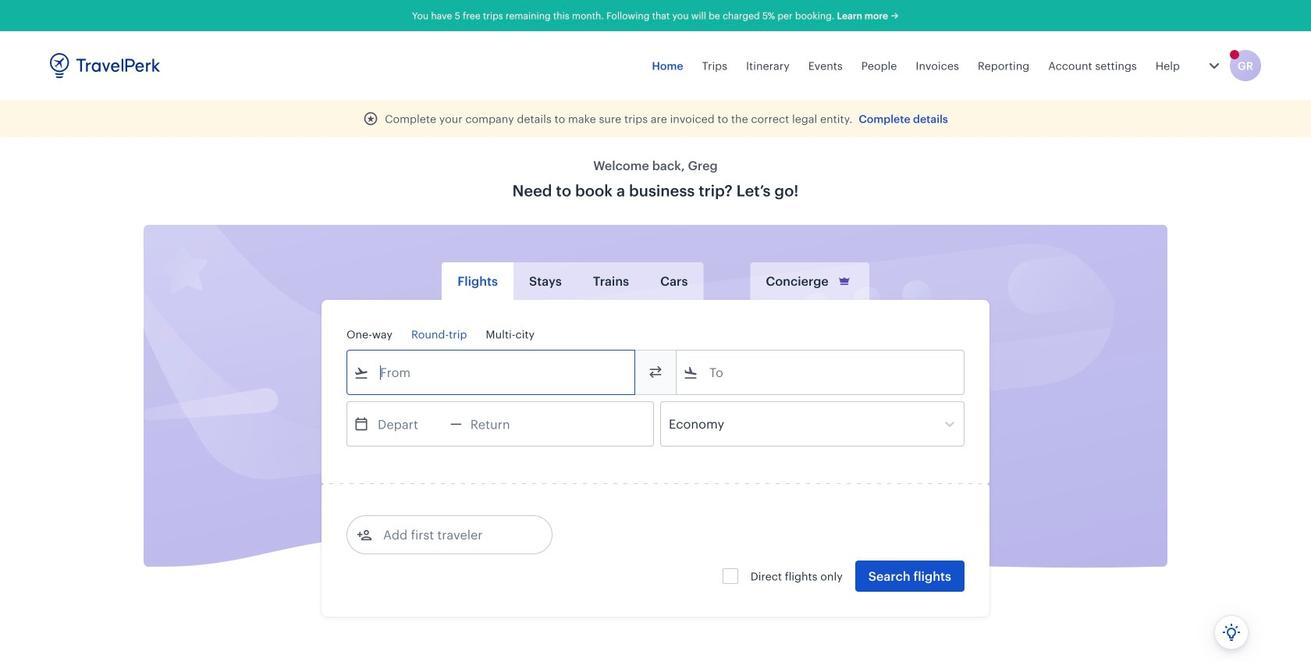 Task type: locate. For each thing, give the bounding box(es) containing it.
To search field
[[699, 360, 944, 385]]

Depart text field
[[369, 402, 451, 446]]

Return text field
[[462, 402, 543, 446]]

From search field
[[369, 360, 615, 385]]



Task type: vqa. For each thing, say whether or not it's contained in the screenshot.
To search box on the bottom right of the page
yes



Task type: describe. For each thing, give the bounding box(es) containing it.
Add first traveler search field
[[373, 522, 535, 547]]



